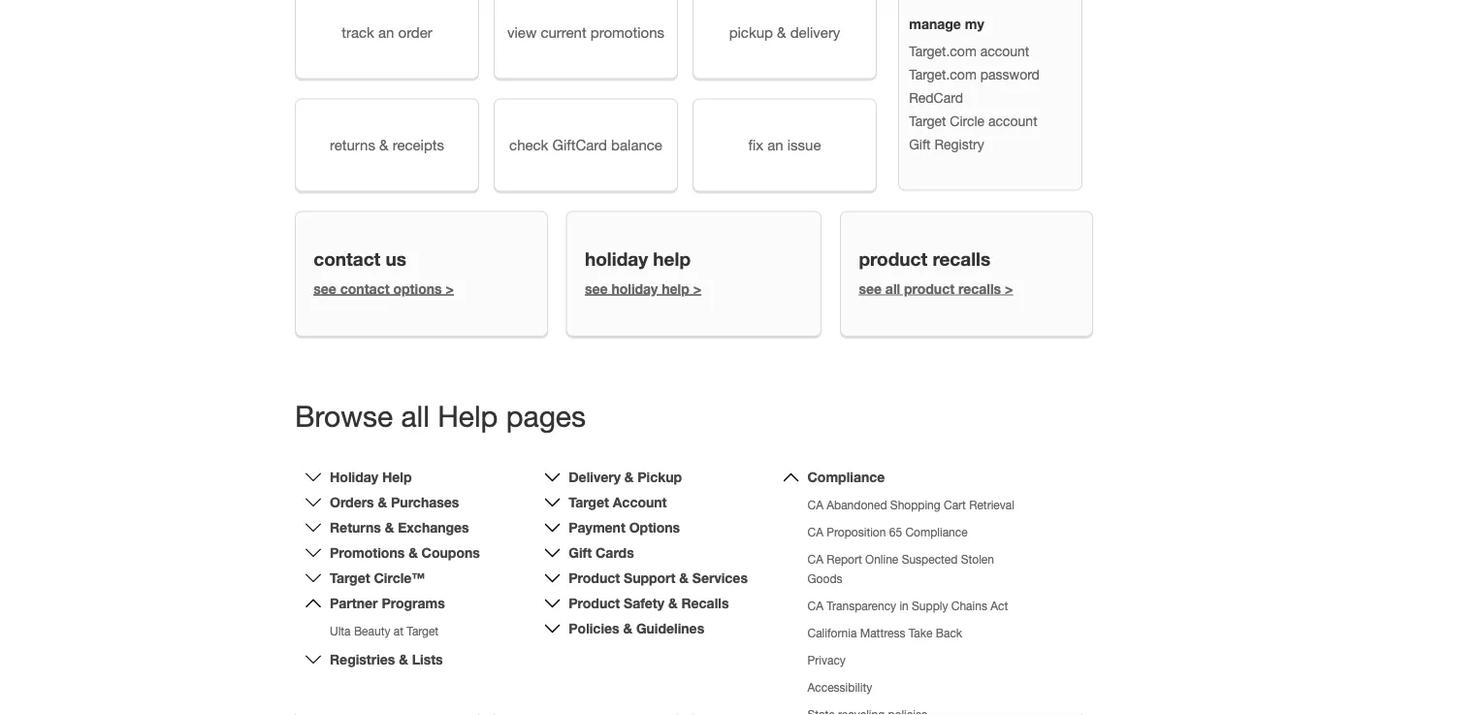 Task type: locate. For each thing, give the bounding box(es) containing it.
see holiday help > link
[[585, 280, 702, 296]]

cards
[[596, 545, 634, 561]]

0 vertical spatial contact
[[314, 248, 381, 270]]

returns & receipts link
[[295, 98, 479, 192]]

product for product support & services
[[569, 570, 620, 586]]

holiday
[[330, 469, 378, 485]]

help up the see holiday help >
[[653, 248, 691, 270]]

1 vertical spatial gift
[[569, 545, 592, 561]]

back
[[936, 626, 963, 640]]

registries & lists link
[[330, 651, 443, 667]]

recalls up the see all product recalls >
[[933, 248, 991, 270]]

options
[[629, 519, 680, 535]]

1 vertical spatial account
[[989, 113, 1038, 129]]

see holiday help >
[[585, 280, 702, 296]]

ca down goods
[[808, 599, 824, 613]]

3 > from the left
[[1005, 280, 1013, 296]]

2 see from the left
[[585, 280, 608, 296]]

redcard
[[909, 90, 963, 106]]

0 horizontal spatial see
[[314, 280, 337, 296]]

an right fix
[[768, 136, 784, 153]]

returns
[[330, 519, 381, 535]]

0 horizontal spatial all
[[401, 399, 430, 433]]

0 vertical spatial account
[[981, 43, 1030, 59]]

help down the holiday help
[[662, 280, 690, 296]]

my
[[965, 16, 984, 32]]

privacy
[[808, 653, 846, 667]]

1 vertical spatial all
[[401, 399, 430, 433]]

compliance up abandoned
[[808, 469, 885, 485]]

1 horizontal spatial an
[[768, 136, 784, 153]]

holiday
[[585, 248, 648, 270], [612, 280, 658, 296]]

product up policies
[[569, 595, 620, 611]]

see down contact us
[[314, 280, 337, 296]]

accessibility link
[[808, 680, 872, 694]]

ca for ca transparency in supply chains act
[[808, 599, 824, 613]]

ca left abandoned
[[808, 498, 824, 512]]

manage
[[909, 16, 961, 32]]

product down "gift cards"
[[569, 570, 620, 586]]

1 > from the left
[[446, 280, 454, 296]]

ca left the proposition at bottom
[[808, 525, 824, 539]]

stolen
[[961, 552, 994, 566]]

circle™
[[374, 570, 425, 586]]

target down redcard "link"
[[909, 113, 946, 129]]

contact up the see contact options >
[[314, 248, 381, 270]]

returns
[[330, 136, 375, 153]]

track an order link
[[295, 0, 479, 79]]

1 vertical spatial an
[[768, 136, 784, 153]]

0 vertical spatial product
[[569, 570, 620, 586]]

an for fix
[[768, 136, 784, 153]]

4 ca from the top
[[808, 599, 824, 613]]

password
[[981, 66, 1040, 82]]

online
[[865, 552, 899, 566]]

& for pickup
[[625, 469, 634, 485]]

& for lists
[[399, 651, 408, 667]]

ca up goods
[[808, 552, 824, 566]]

delivery & pickup link
[[569, 469, 682, 485]]

track an order
[[342, 24, 433, 41]]

recalls down product recalls
[[959, 280, 1001, 296]]

gift down the payment
[[569, 545, 592, 561]]

privacy link
[[808, 653, 846, 667]]

product safety & recalls
[[569, 595, 729, 611]]

issue
[[788, 136, 821, 153]]

account up password
[[981, 43, 1030, 59]]

0 vertical spatial product
[[859, 248, 928, 270]]

help up 'orders & purchases' link
[[382, 469, 412, 485]]

target right at
[[407, 624, 439, 638]]

2 product from the top
[[569, 595, 620, 611]]

& down the holiday help link
[[378, 494, 387, 510]]

target.com down manage my at the top of page
[[909, 43, 977, 59]]

2 horizontal spatial see
[[859, 280, 882, 296]]

target
[[909, 113, 946, 129], [569, 494, 609, 510], [330, 570, 370, 586], [407, 624, 439, 638]]

returns & exchanges
[[330, 519, 469, 535]]

0 horizontal spatial gift
[[569, 545, 592, 561]]

coupons
[[422, 545, 480, 561]]

california mattress take back
[[808, 626, 963, 640]]

1 vertical spatial help
[[662, 280, 690, 296]]

see down the holiday help
[[585, 280, 608, 296]]

delivery
[[790, 24, 841, 41]]

registries & lists
[[330, 651, 443, 667]]

options
[[393, 280, 442, 296]]

view current promotions link
[[494, 0, 678, 79]]

1 vertical spatial product
[[569, 595, 620, 611]]

see down product recalls
[[859, 280, 882, 296]]

returns & receipts
[[330, 136, 444, 153]]

supply
[[912, 599, 948, 613]]

chains
[[952, 599, 988, 613]]

compliance
[[808, 469, 885, 485], [906, 525, 968, 539]]

0 horizontal spatial >
[[446, 280, 454, 296]]

3 ca from the top
[[808, 552, 824, 566]]

& left lists
[[399, 651, 408, 667]]

1 vertical spatial holiday
[[612, 280, 658, 296]]

1 product from the top
[[569, 570, 620, 586]]

1 horizontal spatial help
[[438, 399, 498, 433]]

0 vertical spatial all
[[886, 280, 900, 296]]

target.com password link
[[909, 66, 1040, 82]]

orders
[[330, 494, 374, 510]]

pages
[[506, 399, 586, 433]]

ca inside ca report online suspected stolen goods
[[808, 552, 824, 566]]

2 ca from the top
[[808, 525, 824, 539]]

receipts
[[393, 136, 444, 153]]

holiday down the holiday help
[[612, 280, 658, 296]]

see contact options > link
[[314, 280, 454, 296]]

all for browse
[[401, 399, 430, 433]]

& down orders & purchases
[[385, 519, 394, 535]]

holiday help
[[585, 248, 691, 270]]

product down product recalls
[[904, 280, 955, 296]]

& for purchases
[[378, 494, 387, 510]]

1 vertical spatial help
[[382, 469, 412, 485]]

see
[[314, 280, 337, 296], [585, 280, 608, 296], [859, 280, 882, 296]]

0 vertical spatial gift
[[909, 136, 931, 152]]

1 vertical spatial product
[[904, 280, 955, 296]]

account
[[981, 43, 1030, 59], [989, 113, 1038, 129]]

&
[[777, 24, 786, 41], [379, 136, 389, 153], [625, 469, 634, 485], [378, 494, 387, 510], [385, 519, 394, 535], [409, 545, 418, 561], [679, 570, 689, 586], [668, 595, 678, 611], [623, 620, 633, 636], [399, 651, 408, 667]]

& for delivery
[[777, 24, 786, 41]]

ca abandoned shopping cart retrieval
[[808, 498, 1015, 512]]

all
[[886, 280, 900, 296], [401, 399, 430, 433]]

1 horizontal spatial see
[[585, 280, 608, 296]]

0 vertical spatial compliance
[[808, 469, 885, 485]]

1 vertical spatial target.com
[[909, 66, 977, 82]]

0 vertical spatial help
[[438, 399, 498, 433]]

target down delivery
[[569, 494, 609, 510]]

at
[[394, 624, 404, 638]]

order
[[398, 24, 433, 41]]

& down 'safety'
[[623, 620, 633, 636]]

ca
[[808, 498, 824, 512], [808, 525, 824, 539], [808, 552, 824, 566], [808, 599, 824, 613]]

mattress
[[860, 626, 906, 640]]

target.com
[[909, 43, 977, 59], [909, 66, 977, 82]]

2 horizontal spatial >
[[1005, 280, 1013, 296]]

help left pages
[[438, 399, 498, 433]]

abandoned
[[827, 498, 887, 512]]

target circle™ link
[[330, 570, 425, 586]]

3 see from the left
[[859, 280, 882, 296]]

2 > from the left
[[693, 280, 702, 296]]

& up 'recalls'
[[679, 570, 689, 586]]

0 vertical spatial an
[[378, 24, 394, 41]]

gift left registry
[[909, 136, 931, 152]]

product support & services
[[569, 570, 748, 586]]

1 vertical spatial compliance
[[906, 525, 968, 539]]

ca for ca report online suspected stolen goods
[[808, 552, 824, 566]]

compliance up suspected
[[906, 525, 968, 539]]

pickup
[[638, 469, 682, 485]]

& for guidelines
[[623, 620, 633, 636]]

browse all help pages
[[295, 399, 586, 433]]

delivery & pickup
[[569, 469, 682, 485]]

safety
[[624, 595, 665, 611]]

an right track
[[378, 24, 394, 41]]

recalls
[[933, 248, 991, 270], [959, 280, 1001, 296]]

& up circle™
[[409, 545, 418, 561]]

account right circle
[[989, 113, 1038, 129]]

all right the browse
[[401, 399, 430, 433]]

ca abandoned shopping cart retrieval link
[[808, 498, 1015, 512]]

& right returns
[[379, 136, 389, 153]]

0 vertical spatial target.com
[[909, 43, 977, 59]]

& right the pickup
[[777, 24, 786, 41]]

product up the see all product recalls >
[[859, 248, 928, 270]]

2 target.com from the top
[[909, 66, 977, 82]]

1 target.com from the top
[[909, 43, 977, 59]]

promotions & coupons link
[[330, 545, 480, 561]]

target.com up redcard "link"
[[909, 66, 977, 82]]

ca transparency in supply chains act link
[[808, 599, 1008, 613]]

goods
[[808, 572, 843, 585]]

services
[[693, 570, 748, 586]]

all down product recalls
[[886, 280, 900, 296]]

& up account
[[625, 469, 634, 485]]

holiday up the see holiday help >
[[585, 248, 648, 270]]

>
[[446, 280, 454, 296], [693, 280, 702, 296], [1005, 280, 1013, 296]]

payment
[[569, 519, 626, 535]]

contact down contact us
[[340, 280, 390, 296]]

1 horizontal spatial all
[[886, 280, 900, 296]]

balance
[[611, 136, 663, 153]]

1 see from the left
[[314, 280, 337, 296]]

1 horizontal spatial gift
[[909, 136, 931, 152]]

1 ca from the top
[[808, 498, 824, 512]]

ulta
[[330, 624, 351, 638]]

policies & guidelines
[[569, 620, 705, 636]]

1 horizontal spatial >
[[693, 280, 702, 296]]

beauty
[[354, 624, 390, 638]]

0 horizontal spatial an
[[378, 24, 394, 41]]

product recalls
[[859, 248, 991, 270]]



Task type: vqa. For each thing, say whether or not it's contained in the screenshot.
requesting to the middle
no



Task type: describe. For each thing, give the bounding box(es) containing it.
registry
[[935, 136, 984, 152]]

exchanges
[[398, 519, 469, 535]]

redcard link
[[909, 90, 963, 106]]

check giftcard balance
[[509, 136, 663, 153]]

all for see
[[886, 280, 900, 296]]

delivery
[[569, 469, 621, 485]]

pickup
[[729, 24, 773, 41]]

> for help
[[693, 280, 702, 296]]

see for contact us
[[314, 280, 337, 296]]

> for us
[[446, 280, 454, 296]]

california
[[808, 626, 857, 640]]

target.com account target.com password redcard target circle account gift registry
[[909, 43, 1040, 152]]

product support & services link
[[569, 570, 748, 586]]

accessibility
[[808, 680, 872, 694]]

1 horizontal spatial compliance
[[906, 525, 968, 539]]

orders & purchases
[[330, 494, 459, 510]]

policies & guidelines link
[[569, 620, 705, 636]]

pickup & delivery
[[729, 24, 841, 41]]

& up 'guidelines' on the bottom left
[[668, 595, 678, 611]]

giftcard
[[553, 136, 607, 153]]

current
[[541, 24, 587, 41]]

us
[[386, 248, 407, 270]]

an for track
[[378, 24, 394, 41]]

0 vertical spatial holiday
[[585, 248, 648, 270]]

target circle™
[[330, 570, 425, 586]]

view
[[507, 24, 537, 41]]

target circle account link
[[909, 113, 1038, 129]]

payment options
[[569, 519, 680, 535]]

ca for ca abandoned shopping cart retrieval
[[808, 498, 824, 512]]

gift cards link
[[569, 545, 634, 561]]

ca for ca proposition 65 compliance
[[808, 525, 824, 539]]

shopping
[[890, 498, 941, 512]]

ca proposition 65 compliance link
[[808, 525, 968, 539]]

& for exchanges
[[385, 519, 394, 535]]

product for product safety & recalls
[[569, 595, 620, 611]]

payment options link
[[569, 519, 680, 535]]

act
[[991, 599, 1008, 613]]

0 vertical spatial recalls
[[933, 248, 991, 270]]

view current promotions
[[507, 24, 665, 41]]

target up partner
[[330, 570, 370, 586]]

check
[[509, 136, 549, 153]]

circle
[[950, 113, 985, 129]]

lists
[[412, 651, 443, 667]]

65
[[889, 525, 902, 539]]

holiday help
[[330, 469, 412, 485]]

fix an issue link
[[693, 98, 877, 192]]

ca report online suspected stolen goods link
[[808, 552, 994, 585]]

1 vertical spatial contact
[[340, 280, 390, 296]]

target inside target.com account target.com password redcard target circle account gift registry
[[909, 113, 946, 129]]

gift inside target.com account target.com password redcard target circle account gift registry
[[909, 136, 931, 152]]

gift registry link
[[909, 136, 984, 152]]

ca report online suspected stolen goods
[[808, 552, 994, 585]]

0 vertical spatial help
[[653, 248, 691, 270]]

policies
[[569, 620, 620, 636]]

fix an issue
[[749, 136, 821, 153]]

1 vertical spatial recalls
[[959, 280, 1001, 296]]

transparency
[[827, 599, 897, 613]]

orders & purchases link
[[330, 494, 459, 510]]

see for holiday help
[[585, 280, 608, 296]]

see all product recalls > link
[[859, 280, 1013, 296]]

& for receipts
[[379, 136, 389, 153]]

purchases
[[391, 494, 459, 510]]

pickup & delivery link
[[693, 0, 877, 79]]

guidelines
[[636, 620, 705, 636]]

browse
[[295, 399, 393, 433]]

0 horizontal spatial compliance
[[808, 469, 885, 485]]

product safety & recalls link
[[569, 595, 729, 611]]

target account link
[[569, 494, 667, 510]]

partner programs
[[330, 595, 445, 611]]

compliance link
[[808, 469, 885, 485]]

in
[[900, 599, 909, 613]]

account
[[613, 494, 667, 510]]

holiday help link
[[330, 469, 412, 485]]

& for coupons
[[409, 545, 418, 561]]

programs
[[382, 595, 445, 611]]

ca proposition 65 compliance
[[808, 525, 968, 539]]

partner
[[330, 595, 378, 611]]

suspected
[[902, 552, 958, 566]]

0 horizontal spatial help
[[382, 469, 412, 485]]

retrieval
[[969, 498, 1015, 512]]

fix
[[749, 136, 764, 153]]

recalls
[[681, 595, 729, 611]]

see contact options >
[[314, 280, 454, 296]]

returns & exchanges link
[[330, 519, 469, 535]]

ulta beauty at target
[[330, 624, 439, 638]]

cart
[[944, 498, 966, 512]]

track
[[342, 24, 374, 41]]



